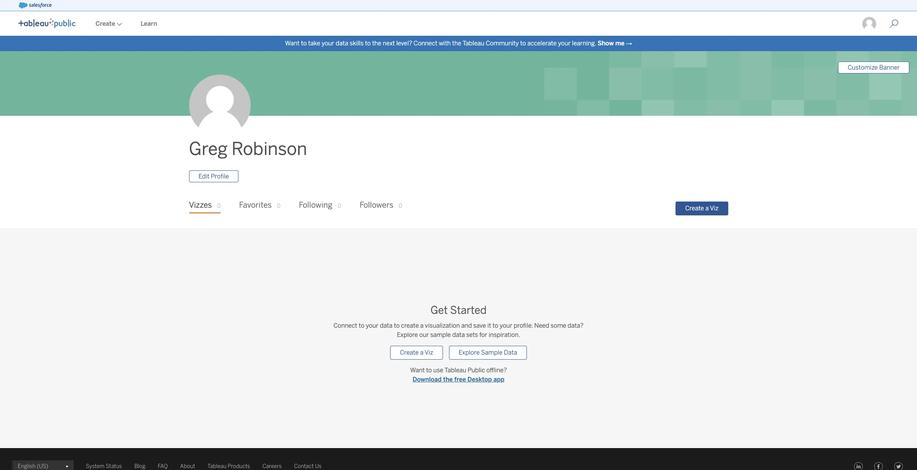 Task type: vqa. For each thing, say whether or not it's contained in the screenshot.
Add Favorite button
no



Task type: describe. For each thing, give the bounding box(es) containing it.
greg
[[189, 139, 228, 160]]

inspiration.
[[489, 332, 520, 339]]

your left create
[[366, 323, 379, 330]]

edit profile
[[199, 173, 229, 181]]

2 vertical spatial a
[[420, 350, 424, 357]]

started
[[450, 305, 487, 317]]

edit
[[199, 173, 210, 181]]

blog
[[134, 464, 145, 471]]

system
[[86, 464, 105, 471]]

0 horizontal spatial data
[[336, 40, 348, 47]]

need
[[534, 323, 549, 330]]

contact us link
[[294, 463, 322, 471]]

contact us
[[294, 464, 322, 471]]

about
[[180, 464, 195, 471]]

contact
[[294, 464, 314, 471]]

faq link
[[158, 463, 168, 471]]

download
[[413, 377, 442, 384]]

get
[[431, 305, 448, 317]]

followers
[[360, 201, 394, 210]]

english (us)
[[18, 464, 48, 471]]

it
[[488, 323, 491, 330]]

0 vertical spatial viz
[[710, 205, 719, 212]]

the for data
[[372, 40, 381, 47]]

our
[[419, 332, 429, 339]]

greg.robinson3551 image
[[862, 16, 877, 32]]

sample
[[481, 350, 503, 357]]

create inside dropdown button
[[96, 20, 115, 27]]

careers link
[[262, 463, 282, 471]]

→
[[626, 40, 632, 47]]

avatar image
[[189, 75, 251, 137]]

data?
[[568, 323, 584, 330]]

faq
[[158, 464, 168, 471]]

customize banner button
[[838, 62, 910, 74]]

public
[[468, 367, 485, 375]]

desktop
[[468, 377, 492, 384]]

0 for followers
[[399, 203, 402, 210]]

explore inside connect to your data to create a visualization and save it to your profile. need some data? explore our sample data sets for inspiration.
[[397, 332, 418, 339]]

status
[[106, 464, 122, 471]]

0 vertical spatial a
[[706, 205, 709, 212]]

robinson
[[232, 139, 307, 160]]

community
[[486, 40, 519, 47]]

create for leftmost create a viz button
[[400, 350, 419, 357]]

following
[[299, 201, 333, 210]]

visualization
[[425, 323, 460, 330]]

tableau products link
[[208, 463, 250, 471]]

products
[[228, 464, 250, 471]]

us
[[315, 464, 322, 471]]

next
[[383, 40, 395, 47]]

to inside want to use tableau public offline? download the free desktop app
[[426, 367, 432, 375]]

skills
[[350, 40, 364, 47]]

connect inside connect to your data to create a visualization and save it to your profile. need some data? explore our sample data sets for inspiration.
[[334, 323, 357, 330]]

2 horizontal spatial data
[[452, 332, 465, 339]]

explore sample data link
[[449, 347, 527, 360]]

(us)
[[37, 464, 48, 471]]

want for want to use tableau public offline? download the free desktop app
[[410, 367, 425, 375]]

show me link
[[598, 40, 625, 47]]

customize
[[848, 64, 878, 71]]

explore sample data
[[459, 350, 517, 357]]

your left learning.
[[558, 40, 571, 47]]

profile.
[[514, 323, 533, 330]]

0 for following
[[338, 203, 341, 210]]

download the free desktop app link
[[410, 376, 507, 385]]

create
[[401, 323, 419, 330]]

greg robinson
[[189, 139, 307, 160]]

profile
[[211, 173, 229, 181]]

0 for vizzes
[[217, 203, 221, 210]]

the right with
[[452, 40, 462, 47]]



Task type: locate. For each thing, give the bounding box(es) containing it.
for
[[480, 332, 487, 339]]

about link
[[180, 463, 195, 471]]

use
[[433, 367, 443, 375]]

1 vertical spatial connect
[[334, 323, 357, 330]]

2 horizontal spatial create
[[685, 205, 704, 212]]

tableau
[[463, 40, 485, 47], [445, 367, 466, 375], [208, 464, 227, 471]]

0 vertical spatial create a viz button
[[676, 202, 728, 216]]

create button
[[86, 12, 131, 36]]

sets
[[466, 332, 478, 339]]

1 vertical spatial want
[[410, 367, 425, 375]]

1 vertical spatial create
[[685, 205, 704, 212]]

banner
[[879, 64, 900, 71]]

connect to your data to create a visualization and save it to your profile. need some data? explore our sample data sets for inspiration.
[[334, 323, 584, 339]]

0 horizontal spatial create a viz button
[[390, 347, 443, 360]]

free
[[454, 377, 466, 384]]

edit profile button
[[189, 171, 239, 183]]

a
[[706, 205, 709, 212], [420, 323, 424, 330], [420, 350, 424, 357]]

careers
[[262, 464, 282, 471]]

the
[[372, 40, 381, 47], [452, 40, 462, 47], [443, 377, 453, 384]]

offline?
[[487, 367, 507, 375]]

0 vertical spatial explore
[[397, 332, 418, 339]]

system status
[[86, 464, 122, 471]]

1 horizontal spatial data
[[380, 323, 393, 330]]

data
[[504, 350, 517, 357]]

1 vertical spatial data
[[380, 323, 393, 330]]

a inside connect to your data to create a visualization and save it to your profile. need some data? explore our sample data sets for inspiration.
[[420, 323, 424, 330]]

the left next at the left top of page
[[372, 40, 381, 47]]

0 vertical spatial tableau
[[463, 40, 485, 47]]

save
[[473, 323, 486, 330]]

1 vertical spatial create a viz
[[400, 350, 433, 357]]

2 vertical spatial tableau
[[208, 464, 227, 471]]

0 for favorites
[[277, 203, 280, 210]]

selected language element
[[18, 461, 68, 471]]

get started
[[431, 305, 487, 317]]

go to search image
[[880, 19, 908, 29]]

tableau right with
[[463, 40, 485, 47]]

0 vertical spatial data
[[336, 40, 348, 47]]

data left create
[[380, 323, 393, 330]]

and
[[461, 323, 472, 330]]

want to use tableau public offline? download the free desktop app
[[410, 367, 507, 384]]

data down and
[[452, 332, 465, 339]]

0 horizontal spatial connect
[[334, 323, 357, 330]]

tableau up download the free desktop app link
[[445, 367, 466, 375]]

the for public
[[443, 377, 453, 384]]

0 right followers
[[399, 203, 402, 210]]

viz
[[710, 205, 719, 212], [425, 350, 433, 357]]

2 vertical spatial data
[[452, 332, 465, 339]]

learning.
[[572, 40, 596, 47]]

1 vertical spatial viz
[[425, 350, 433, 357]]

want inside want to use tableau public offline? download the free desktop app
[[410, 367, 425, 375]]

create a viz
[[685, 205, 719, 212], [400, 350, 433, 357]]

want
[[285, 40, 300, 47], [410, 367, 425, 375]]

want left take in the top left of the page
[[285, 40, 300, 47]]

with
[[439, 40, 451, 47]]

customize banner
[[848, 64, 900, 71]]

2 0 from the left
[[277, 203, 280, 210]]

2 vertical spatial create
[[400, 350, 419, 357]]

explore inside explore sample data link
[[459, 350, 480, 357]]

learn link
[[131, 12, 166, 36]]

1 horizontal spatial create a viz
[[685, 205, 719, 212]]

salesforce logo image
[[18, 2, 52, 8]]

favorites
[[239, 201, 272, 210]]

system status link
[[86, 463, 122, 471]]

1 horizontal spatial want
[[410, 367, 425, 375]]

1 vertical spatial explore
[[459, 350, 480, 357]]

your right take in the top left of the page
[[322, 40, 334, 47]]

1 horizontal spatial viz
[[710, 205, 719, 212]]

me
[[616, 40, 625, 47]]

data left the skills in the left top of the page
[[336, 40, 348, 47]]

vizzes
[[189, 201, 212, 210]]

blog link
[[134, 463, 145, 471]]

create
[[96, 20, 115, 27], [685, 205, 704, 212], [400, 350, 419, 357]]

0 horizontal spatial create
[[96, 20, 115, 27]]

learn
[[141, 20, 157, 27]]

take
[[308, 40, 320, 47]]

want up download
[[410, 367, 425, 375]]

sample
[[430, 332, 451, 339]]

0 right vizzes
[[217, 203, 221, 210]]

app
[[494, 377, 505, 384]]

tableau left products
[[208, 464, 227, 471]]

the inside want to use tableau public offline? download the free desktop app
[[443, 377, 453, 384]]

4 0 from the left
[[399, 203, 402, 210]]

0 vertical spatial connect
[[414, 40, 438, 47]]

level?
[[396, 40, 412, 47]]

1 horizontal spatial create
[[400, 350, 419, 357]]

create for the right create a viz button
[[685, 205, 704, 212]]

tableau inside want to use tableau public offline? download the free desktop app
[[445, 367, 466, 375]]

to
[[301, 40, 307, 47], [365, 40, 371, 47], [520, 40, 526, 47], [359, 323, 365, 330], [394, 323, 400, 330], [493, 323, 498, 330], [426, 367, 432, 375]]

1 horizontal spatial create a viz button
[[676, 202, 728, 216]]

0
[[217, 203, 221, 210], [277, 203, 280, 210], [338, 203, 341, 210], [399, 203, 402, 210]]

0 horizontal spatial create a viz
[[400, 350, 433, 357]]

data
[[336, 40, 348, 47], [380, 323, 393, 330], [452, 332, 465, 339]]

0 vertical spatial create
[[96, 20, 115, 27]]

1 horizontal spatial connect
[[414, 40, 438, 47]]

your
[[322, 40, 334, 47], [558, 40, 571, 47], [366, 323, 379, 330], [500, 323, 512, 330]]

0 horizontal spatial explore
[[397, 332, 418, 339]]

the left free
[[443, 377, 453, 384]]

0 vertical spatial want
[[285, 40, 300, 47]]

0 horizontal spatial viz
[[425, 350, 433, 357]]

want for want to take your data skills to the next level? connect with the tableau community to accelerate your learning. show me →
[[285, 40, 300, 47]]

logo image
[[18, 18, 76, 28]]

your up inspiration.
[[500, 323, 512, 330]]

0 vertical spatial create a viz
[[685, 205, 719, 212]]

want to take your data skills to the next level? connect with the tableau community to accelerate your learning. show me →
[[285, 40, 632, 47]]

connect
[[414, 40, 438, 47], [334, 323, 357, 330]]

accelerate
[[528, 40, 557, 47]]

explore down create
[[397, 332, 418, 339]]

1 horizontal spatial explore
[[459, 350, 480, 357]]

0 horizontal spatial want
[[285, 40, 300, 47]]

0 right the following
[[338, 203, 341, 210]]

show
[[598, 40, 614, 47]]

explore
[[397, 332, 418, 339], [459, 350, 480, 357]]

1 vertical spatial tableau
[[445, 367, 466, 375]]

tableau products
[[208, 464, 250, 471]]

create a viz button
[[676, 202, 728, 216], [390, 347, 443, 360]]

1 vertical spatial create a viz button
[[390, 347, 443, 360]]

0 right favorites
[[277, 203, 280, 210]]

explore down sets
[[459, 350, 480, 357]]

some
[[551, 323, 566, 330]]

3 0 from the left
[[338, 203, 341, 210]]

english
[[18, 464, 36, 471]]

1 0 from the left
[[217, 203, 221, 210]]

1 vertical spatial a
[[420, 323, 424, 330]]



